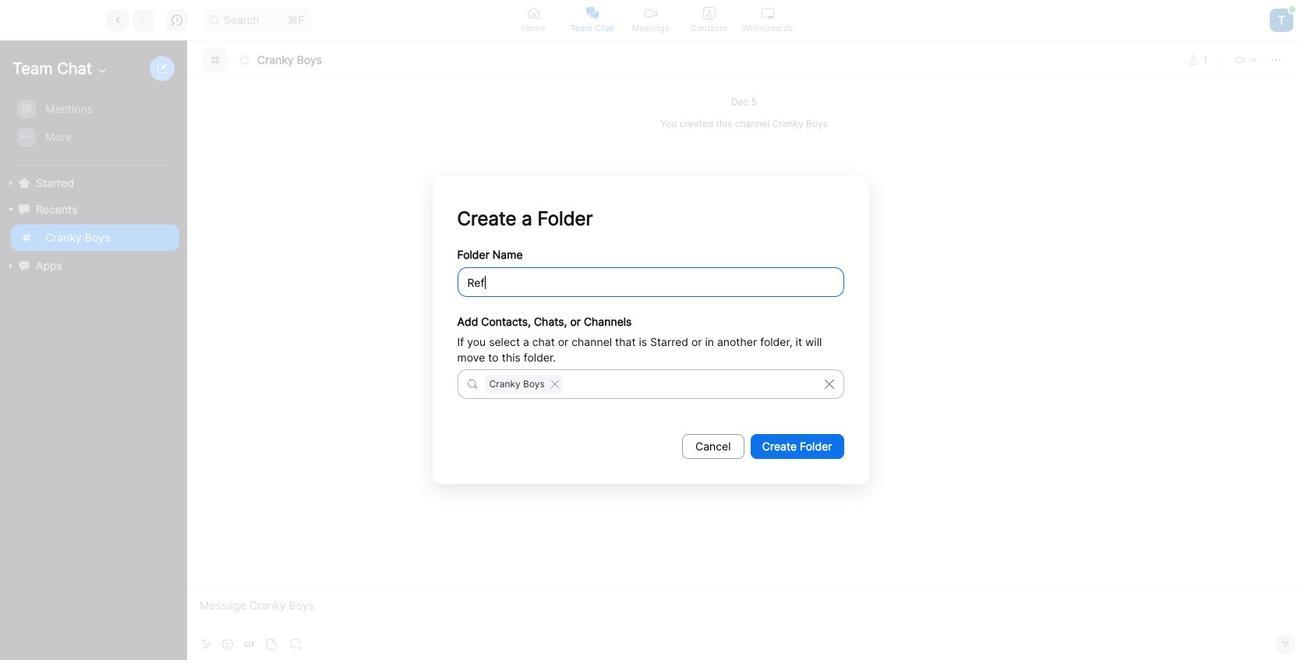 Task type: locate. For each thing, give the bounding box(es) containing it.
1 button
[[1182, 50, 1215, 69]]

in
[[705, 335, 714, 348]]

channel
[[735, 118, 770, 129], [572, 335, 612, 348]]

this down select
[[502, 351, 521, 364]]

star image
[[240, 55, 249, 64]]

this
[[716, 118, 732, 129], [502, 351, 521, 364]]

0 vertical spatial team chat
[[570, 22, 614, 33]]

a left chat
[[523, 335, 529, 348]]

cranky boys
[[257, 53, 322, 66], [45, 231, 110, 244], [489, 378, 545, 390]]

new image
[[157, 64, 167, 73]]

or right chats,
[[570, 315, 581, 328]]

Folder Name text field
[[457, 267, 844, 297]]

1 horizontal spatial channel
[[735, 118, 770, 129]]

dec 5
[[731, 96, 757, 108]]

profile contact image
[[703, 7, 715, 19]]

0 vertical spatial chat
[[595, 22, 614, 33]]

channel down channels
[[572, 335, 612, 348]]

0 vertical spatial cranky boys
[[257, 53, 322, 66]]

dec
[[731, 96, 749, 108]]

0 horizontal spatial or
[[558, 335, 569, 348]]

starred
[[650, 335, 688, 348]]

or left 'in'
[[691, 335, 702, 348]]

whiteboard small image
[[761, 7, 774, 19]]

team right home in the top of the page
[[570, 22, 592, 33]]

boys
[[297, 53, 322, 66], [806, 118, 828, 129], [85, 231, 110, 244], [523, 378, 545, 390]]

move
[[457, 351, 485, 364]]

home small image
[[527, 7, 540, 19], [527, 7, 540, 19]]

magnifier image
[[467, 380, 477, 389]]

team chat image
[[586, 7, 598, 19], [586, 7, 598, 19]]

cranky boys down the 'folder.'
[[489, 378, 545, 390]]

team chat inside team chat button
[[570, 22, 614, 33]]

None text field
[[566, 376, 569, 393]]

home
[[522, 22, 546, 33]]

0 vertical spatial channel
[[735, 118, 770, 129]]

tab list
[[504, 0, 797, 40]]

team chat button
[[563, 0, 621, 40]]

create right cancel
[[762, 440, 797, 453]]

group containing mentions
[[0, 95, 179, 161]]

close image
[[824, 380, 834, 389], [824, 380, 834, 389], [551, 380, 559, 388], [551, 380, 559, 388]]

screenshot image
[[291, 639, 302, 650]]

folder inside create folder button
[[800, 440, 832, 453]]

number italic image
[[210, 55, 220, 64], [210, 55, 220, 64]]

0 horizontal spatial team
[[12, 59, 53, 78]]

0 horizontal spatial folder
[[457, 248, 489, 261]]

you
[[467, 335, 486, 348]]

1 horizontal spatial create
[[762, 440, 797, 453]]

1 horizontal spatial folder
[[538, 207, 593, 230]]

team chat up mentions
[[12, 59, 92, 78]]

chat left meetings
[[595, 22, 614, 33]]

team
[[570, 22, 592, 33], [12, 59, 53, 78]]

video on image
[[644, 7, 657, 19], [1236, 55, 1245, 64], [1236, 55, 1245, 64]]

channels
[[584, 315, 632, 328]]

online image
[[1289, 6, 1295, 12], [1289, 6, 1295, 12]]

will
[[805, 335, 822, 348]]

or
[[570, 315, 581, 328], [558, 335, 569, 348], [691, 335, 702, 348]]

team inside button
[[570, 22, 592, 33]]

created
[[680, 118, 713, 129]]

1 vertical spatial this
[[502, 351, 521, 364]]

1 horizontal spatial team chat
[[570, 22, 614, 33]]

chat inside team chat button
[[595, 22, 614, 33]]

team chat
[[570, 22, 614, 33], [12, 59, 92, 78]]

chat up mentions
[[57, 59, 92, 78]]

folder.
[[524, 351, 556, 364]]

chat image
[[19, 204, 30, 215], [19, 204, 30, 215]]

star image
[[240, 55, 249, 64]]

1 vertical spatial create
[[762, 440, 797, 453]]

mentions button
[[11, 96, 179, 122]]

1 horizontal spatial team
[[570, 22, 592, 33]]

name
[[493, 248, 523, 261]]

2 vertical spatial cranky boys
[[489, 378, 545, 390]]

0 vertical spatial create
[[457, 207, 517, 230]]

0 horizontal spatial team chat
[[12, 59, 92, 78]]

more
[[45, 130, 72, 143]]

team up mentions
[[12, 59, 53, 78]]

0 vertical spatial a
[[522, 207, 532, 230]]

1 horizontal spatial chat
[[595, 22, 614, 33]]

create
[[457, 207, 517, 230], [762, 440, 797, 453]]

chat
[[532, 335, 555, 348]]

tree
[[0, 94, 184, 295]]

cancel button
[[682, 434, 744, 459]]

1 vertical spatial a
[[523, 335, 529, 348]]

magnifier image
[[210, 15, 219, 25], [210, 15, 219, 25], [467, 380, 477, 389]]

2 horizontal spatial folder
[[800, 440, 832, 453]]

folder
[[538, 207, 593, 230], [457, 248, 489, 261], [800, 440, 832, 453]]

1 horizontal spatial this
[[716, 118, 732, 129]]

0 horizontal spatial channel
[[572, 335, 612, 348]]

1
[[1203, 53, 1208, 65]]

a inside add contacts, chats, or channels if you select a chat or channel that is starred or in another folder, it will move to this folder.
[[523, 335, 529, 348]]

team chat left meetings
[[570, 22, 614, 33]]

0 horizontal spatial create
[[457, 207, 517, 230]]

a
[[522, 207, 532, 230], [523, 335, 529, 348]]

this inside add contacts, chats, or channels if you select a chat or channel that is starred or in another folder, it will move to this folder.
[[502, 351, 521, 364]]

or right chat
[[558, 335, 569, 348]]

group
[[0, 95, 179, 161]]

1 vertical spatial channel
[[572, 335, 612, 348]]

1 vertical spatial cranky boys
[[45, 231, 110, 244]]

contacts button
[[680, 0, 738, 40]]

cranky inside 'tree'
[[45, 231, 82, 244]]

create folder button
[[751, 434, 844, 459]]

0 horizontal spatial this
[[502, 351, 521, 364]]

profile image
[[1189, 55, 1199, 64], [1189, 55, 1199, 64]]

0 vertical spatial folder
[[538, 207, 593, 230]]

create up folder name
[[457, 207, 517, 230]]

0 vertical spatial this
[[716, 118, 732, 129]]

recents
[[36, 203, 78, 216]]

folder,
[[760, 335, 793, 348]]

cranky boys down recents 'tree item'
[[45, 231, 110, 244]]

cranky
[[257, 53, 294, 66], [772, 118, 804, 129], [45, 231, 82, 244], [489, 378, 521, 390]]

chevron left small image
[[112, 14, 123, 25], [112, 14, 123, 25]]

0 vertical spatial team
[[570, 22, 592, 33]]

1 vertical spatial chat
[[57, 59, 92, 78]]

2 vertical spatial folder
[[800, 440, 832, 453]]

create inside button
[[762, 440, 797, 453]]

select
[[489, 335, 520, 348]]

channel inside add contacts, chats, or channels if you select a chat or channel that is starred or in another folder, it will move to this folder.
[[572, 335, 612, 348]]

a up name
[[522, 207, 532, 230]]

cranky boys down ⌘f
[[257, 53, 322, 66]]

chat
[[595, 22, 614, 33], [57, 59, 92, 78]]

you created this channel cranky boys
[[660, 118, 828, 129]]

this down the dec
[[716, 118, 732, 129]]

tab list containing home
[[504, 0, 797, 40]]

folder name
[[457, 248, 523, 261]]

channel down 5
[[735, 118, 770, 129]]

recents tree item
[[6, 196, 179, 223]]

triangle right image
[[6, 205, 16, 214], [6, 205, 16, 214]]



Task type: vqa. For each thing, say whether or not it's contained in the screenshot.
'team chat' 'button'
yes



Task type: describe. For each thing, give the bounding box(es) containing it.
5
[[751, 96, 757, 108]]

it
[[796, 335, 802, 348]]

to
[[488, 351, 499, 364]]

another
[[717, 335, 757, 348]]

2 horizontal spatial cranky boys
[[489, 378, 545, 390]]

contacts,
[[481, 315, 531, 328]]

contacts
[[691, 22, 727, 33]]

screenshot image
[[291, 639, 302, 650]]

is
[[639, 335, 647, 348]]

more button
[[11, 124, 179, 150]]

1 horizontal spatial or
[[570, 315, 581, 328]]

video on image inside meetings button
[[644, 7, 657, 19]]

1 vertical spatial team
[[12, 59, 53, 78]]

profile contact image
[[703, 7, 715, 19]]

whiteboards button
[[738, 0, 797, 40]]

mentions
[[45, 102, 93, 115]]

create for create a folder
[[457, 207, 517, 230]]

tree containing mentions
[[0, 94, 184, 295]]

you
[[660, 118, 677, 129]]

1 vertical spatial folder
[[457, 248, 489, 261]]

cancel
[[695, 440, 731, 453]]

⌘f
[[287, 13, 305, 26]]

create a folder
[[457, 207, 593, 230]]

create folder
[[762, 440, 832, 453]]

search
[[224, 13, 259, 26]]

home button
[[504, 0, 563, 40]]

if
[[457, 335, 464, 348]]

avatar image
[[1270, 8, 1293, 32]]

0 horizontal spatial chat
[[57, 59, 92, 78]]

1 horizontal spatial cranky boys
[[257, 53, 322, 66]]

add
[[457, 315, 478, 328]]

video on image
[[644, 7, 657, 19]]

whiteboard small image
[[761, 7, 774, 19]]

add contacts, chats, or channels if you select a chat or channel that is starred or in another folder, it will move to this folder.
[[457, 315, 822, 364]]

2 horizontal spatial or
[[691, 335, 702, 348]]

whiteboards
[[742, 22, 793, 33]]

meetings
[[632, 22, 669, 33]]

meetings button
[[621, 0, 680, 40]]

1 vertical spatial team chat
[[12, 59, 92, 78]]

new image
[[157, 64, 167, 73]]

create for create folder
[[762, 440, 797, 453]]

0 horizontal spatial cranky boys
[[45, 231, 110, 244]]

chats,
[[534, 315, 567, 328]]

that
[[615, 335, 636, 348]]



